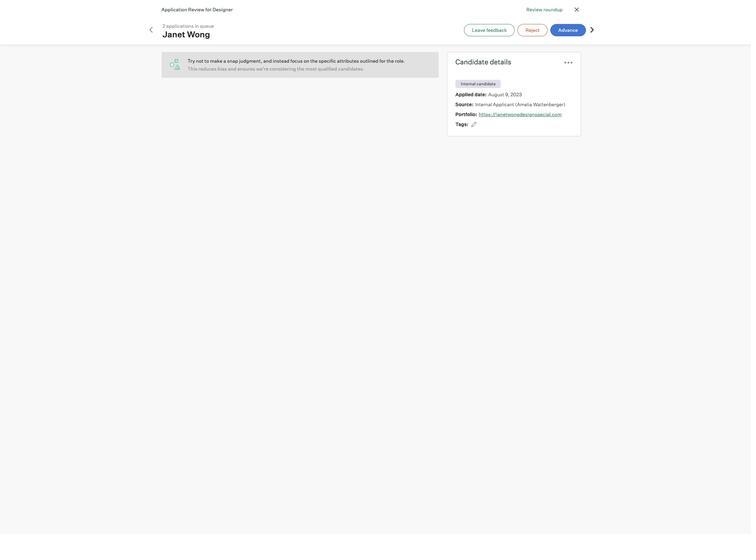 Task type: vqa. For each thing, say whether or not it's contained in the screenshot.
'Candidate'
yes



Task type: locate. For each thing, give the bounding box(es) containing it.
the left role.
[[387, 58, 394, 64]]

review
[[527, 7, 543, 12], [188, 7, 204, 12]]

advance button
[[551, 24, 586, 36]]

bias
[[218, 66, 227, 72]]

try not to make a snap judgment, and instead focus on the specific attributes outlined for the role. this reduces bias and ensures we're considering the most qualified candidates.
[[188, 58, 405, 72]]

make
[[210, 58, 223, 64]]

0 vertical spatial for
[[206, 7, 212, 12]]

review up in in the left top of the page
[[188, 7, 204, 12]]

janet wong link
[[163, 29, 217, 39]]

add a candidate tag image
[[471, 121, 477, 127]]

1 review from the left
[[527, 7, 543, 12]]

1 vertical spatial internal
[[475, 101, 492, 107]]

the
[[311, 58, 318, 64], [387, 58, 394, 64], [297, 66, 304, 72]]

https://janetwongdesignspecial.com link
[[479, 111, 562, 117]]

next element
[[589, 26, 596, 34]]

designer
[[213, 7, 233, 12]]

0 horizontal spatial review
[[188, 7, 204, 12]]

to
[[205, 58, 209, 64]]

candidates.
[[338, 66, 365, 72]]

0 vertical spatial internal
[[461, 81, 476, 86]]

candidate details
[[456, 58, 512, 66]]

portfolio:
[[456, 111, 477, 117]]

and down snap
[[228, 66, 237, 72]]

1 horizontal spatial review
[[527, 7, 543, 12]]

for left 'designer' at top
[[206, 7, 212, 12]]

reject button
[[518, 24, 548, 36]]

and
[[263, 58, 272, 64], [228, 66, 237, 72]]

candidate actions element
[[565, 56, 573, 68]]

application
[[162, 7, 187, 12]]

0 vertical spatial and
[[263, 58, 272, 64]]

1 vertical spatial for
[[380, 58, 386, 64]]

application review for designer
[[162, 7, 233, 12]]

internal
[[461, 81, 476, 86], [475, 101, 492, 107]]

source:
[[456, 101, 474, 107]]

0 horizontal spatial the
[[297, 66, 304, 72]]

for right outlined
[[380, 58, 386, 64]]

9,
[[506, 91, 510, 97]]

applied
[[456, 91, 474, 97]]

feedback
[[487, 27, 507, 33]]

review inside review roundup link
[[527, 7, 543, 12]]

the down focus
[[297, 66, 304, 72]]

next image
[[589, 26, 596, 33]]

for
[[206, 7, 212, 12], [380, 58, 386, 64]]

role.
[[395, 58, 405, 64]]

tags:
[[456, 121, 469, 127]]

attributes
[[337, 58, 359, 64]]

details
[[490, 58, 512, 66]]

internal down date:
[[475, 101, 492, 107]]

review left roundup
[[527, 7, 543, 12]]

2 applications in queue janet wong
[[163, 23, 214, 39]]

instead
[[273, 58, 290, 64]]

1 horizontal spatial and
[[263, 58, 272, 64]]

internal up applied
[[461, 81, 476, 86]]

qualified
[[318, 66, 337, 72]]

a
[[224, 58, 226, 64]]

leave feedback
[[472, 27, 507, 33]]

on
[[304, 58, 310, 64]]

queue
[[200, 23, 214, 29]]

and up the we're
[[263, 58, 272, 64]]

0 horizontal spatial and
[[228, 66, 237, 72]]

2 review from the left
[[188, 7, 204, 12]]

1 horizontal spatial for
[[380, 58, 386, 64]]

this
[[188, 66, 198, 72]]

close image
[[573, 5, 581, 14]]

ensures
[[238, 66, 255, 72]]

reduces
[[199, 66, 217, 72]]

review roundup
[[527, 7, 563, 12]]

janet
[[163, 29, 185, 39]]

reject
[[526, 27, 540, 33]]

the right on
[[311, 58, 318, 64]]



Task type: describe. For each thing, give the bounding box(es) containing it.
https://janetwongdesignspecial.com
[[479, 111, 562, 117]]

leave feedback button
[[464, 24, 515, 36]]

candidate
[[456, 58, 489, 66]]

wong
[[187, 29, 210, 39]]

most
[[306, 66, 317, 72]]

2023
[[511, 91, 522, 97]]

2 horizontal spatial the
[[387, 58, 394, 64]]

(amelia
[[515, 101, 532, 107]]

specific
[[319, 58, 336, 64]]

2
[[163, 23, 165, 29]]

august
[[489, 91, 505, 97]]

1 horizontal spatial the
[[311, 58, 318, 64]]

review roundup link
[[527, 6, 563, 13]]

source: internal applicant (amelia wattenberger)
[[456, 101, 566, 107]]

leave
[[472, 27, 486, 33]]

candidate actions image
[[565, 62, 573, 64]]

applications
[[166, 23, 194, 29]]

outlined
[[360, 58, 379, 64]]

not
[[196, 58, 204, 64]]

0 horizontal spatial for
[[206, 7, 212, 12]]

try
[[188, 58, 195, 64]]

candidate
[[477, 81, 496, 86]]

wattenberger)
[[533, 101, 566, 107]]

judgment,
[[239, 58, 262, 64]]

previous element
[[148, 26, 154, 34]]

applied date: august 9, 2023
[[456, 91, 522, 97]]

focus
[[291, 58, 303, 64]]

considering
[[270, 66, 296, 72]]

1 vertical spatial and
[[228, 66, 237, 72]]

for inside try not to make a snap judgment, and instead focus on the specific attributes outlined for the role. this reduces bias and ensures we're considering the most qualified candidates.
[[380, 58, 386, 64]]

portfolio: https://janetwongdesignspecial.com
[[456, 111, 562, 117]]

advance
[[559, 27, 578, 33]]

roundup
[[544, 7, 563, 12]]

in
[[195, 23, 199, 29]]

applicant
[[493, 101, 514, 107]]

snap
[[227, 58, 238, 64]]

date:
[[475, 91, 487, 97]]

we're
[[256, 66, 269, 72]]

internal candidate
[[461, 81, 496, 86]]



